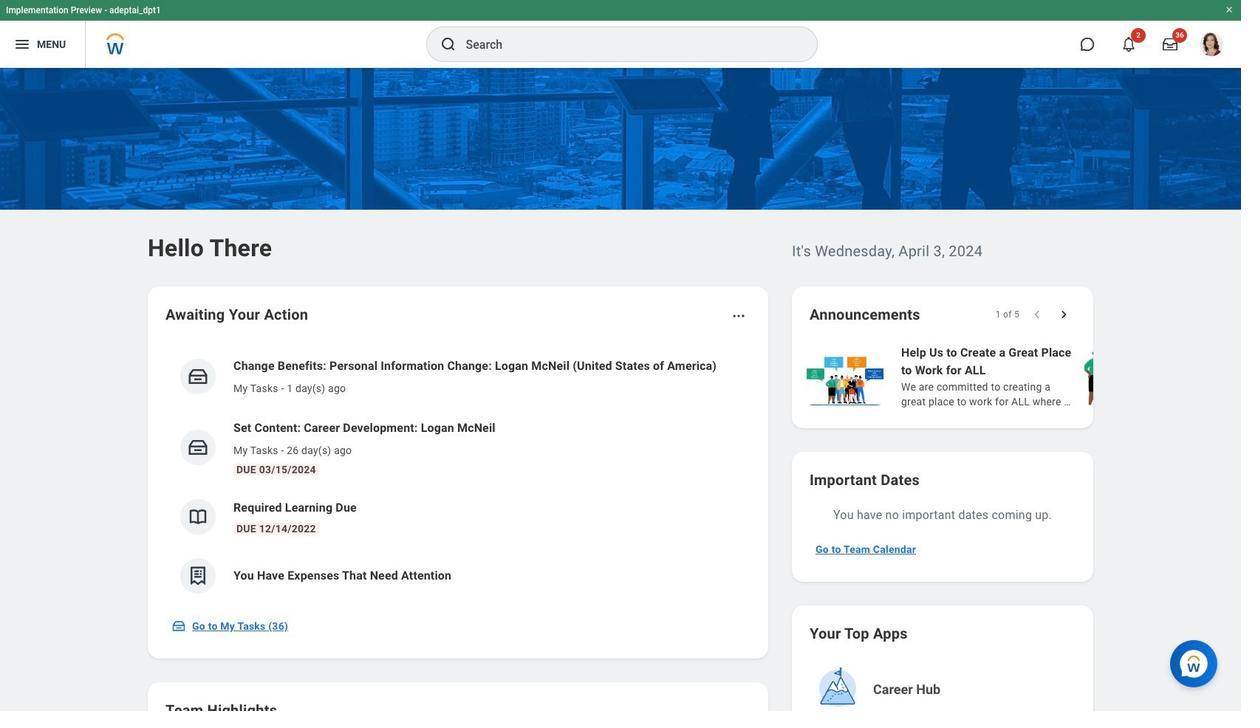 Task type: vqa. For each thing, say whether or not it's contained in the screenshot.
Status
yes



Task type: describe. For each thing, give the bounding box(es) containing it.
search image
[[439, 35, 457, 53]]

book open image
[[187, 506, 209, 528]]

dashboard expenses image
[[187, 565, 209, 587]]

notifications large image
[[1121, 37, 1136, 52]]

profile logan mcneil image
[[1200, 33, 1223, 59]]

related actions image
[[731, 309, 746, 324]]

inbox large image
[[1163, 37, 1178, 52]]

chevron right small image
[[1056, 307, 1071, 322]]

chevron left small image
[[1030, 307, 1045, 322]]



Task type: locate. For each thing, give the bounding box(es) containing it.
main content
[[0, 68, 1241, 711]]

0 horizontal spatial inbox image
[[171, 619, 186, 634]]

inbox image
[[187, 437, 209, 459], [171, 619, 186, 634]]

1 horizontal spatial inbox image
[[187, 437, 209, 459]]

justify image
[[13, 35, 31, 53]]

status
[[996, 309, 1019, 321]]

inbox image
[[187, 366, 209, 388]]

0 horizontal spatial list
[[165, 346, 751, 606]]

banner
[[0, 0, 1241, 68]]

0 vertical spatial inbox image
[[187, 437, 209, 459]]

list
[[804, 343, 1241, 411], [165, 346, 751, 606]]

1 vertical spatial inbox image
[[171, 619, 186, 634]]

Search Workday  search field
[[466, 28, 786, 61]]

1 horizontal spatial list
[[804, 343, 1241, 411]]

close environment banner image
[[1225, 5, 1234, 14]]



